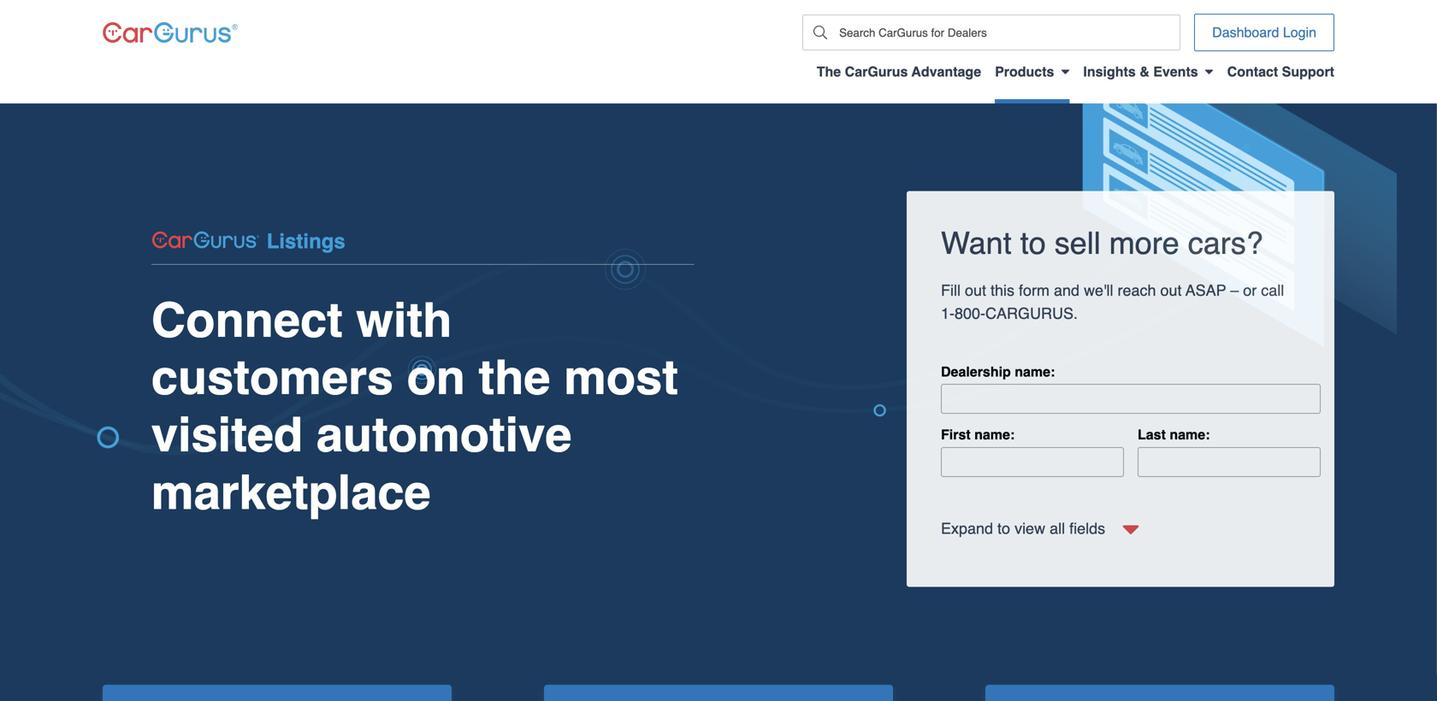 Task type: locate. For each thing, give the bounding box(es) containing it.
name: for dealership name:
[[1015, 364, 1055, 380]]

&
[[1140, 64, 1150, 80]]

search image
[[814, 26, 828, 39]]

out
[[965, 282, 987, 300], [1161, 282, 1182, 300]]

view
[[1015, 520, 1046, 538]]

dealership
[[941, 364, 1011, 380]]

out right reach
[[1161, 282, 1182, 300]]

contact
[[1228, 64, 1279, 80]]

out up 800- at the top right of page
[[965, 282, 987, 300]]

on
[[407, 350, 466, 406]]

first name:
[[941, 427, 1015, 443]]

contact support
[[1228, 64, 1335, 80]]

or
[[1244, 282, 1257, 300]]

name: for last name:
[[1170, 427, 1210, 443]]

1 horizontal spatial out
[[1161, 282, 1182, 300]]

the
[[817, 64, 841, 80]]

asap
[[1186, 282, 1227, 300]]

dashboard
[[1213, 24, 1280, 40]]

cargurus
[[845, 64, 908, 80]]

name:
[[1015, 364, 1055, 380], [975, 427, 1015, 443], [1170, 427, 1210, 443]]

0 horizontal spatial to
[[998, 520, 1011, 538]]

name: down cargurus.
[[1015, 364, 1055, 380]]

expand to view all fields
[[941, 520, 1106, 538]]

0 horizontal spatial out
[[965, 282, 987, 300]]

to for expand
[[998, 520, 1011, 538]]

to left "sell"
[[1021, 226, 1046, 261]]

call
[[1262, 282, 1285, 300]]

most
[[564, 350, 678, 406]]

1 vertical spatial to
[[998, 520, 1011, 538]]

to
[[1021, 226, 1046, 261], [998, 520, 1011, 538]]

name: right last
[[1170, 427, 1210, 443]]

–
[[1231, 282, 1239, 300]]

0 vertical spatial to
[[1021, 226, 1046, 261]]

want
[[941, 226, 1012, 261]]

with
[[356, 293, 452, 348]]

to left view
[[998, 520, 1011, 538]]

fields
[[1070, 520, 1106, 538]]

name: right first
[[975, 427, 1015, 443]]

to for want
[[1021, 226, 1046, 261]]

connect with customers on the most visited automotive marketplace
[[151, 293, 678, 521]]

insights & events
[[1084, 64, 1199, 80]]

dashboard login
[[1213, 24, 1317, 40]]

2 out from the left
[[1161, 282, 1182, 300]]

cargurus logo link
[[103, 22, 238, 43]]

First name: text field
[[941, 447, 1124, 477]]

want to sell more cars?
[[941, 226, 1264, 261]]

support
[[1282, 64, 1335, 80]]

and
[[1054, 282, 1080, 300]]

marketplace
[[151, 465, 431, 521]]

last name:
[[1138, 427, 1210, 443]]

to inside "button"
[[998, 520, 1011, 538]]

1 out from the left
[[965, 282, 987, 300]]

cars?
[[1188, 226, 1264, 261]]

1 horizontal spatial to
[[1021, 226, 1046, 261]]

sell
[[1055, 226, 1101, 261]]



Task type: describe. For each thing, give the bounding box(es) containing it.
advantage
[[912, 64, 982, 80]]

contact support link
[[1228, 64, 1335, 90]]

we'll
[[1084, 282, 1114, 300]]

events
[[1154, 64, 1199, 80]]

automotive
[[316, 408, 572, 463]]

fill out this form and we'll reach out asap – or call 1-800-cargurus.
[[941, 282, 1285, 323]]

fill
[[941, 282, 961, 300]]

reach
[[1118, 282, 1157, 300]]

dashboard login button
[[1195, 14, 1335, 51]]

expand
[[941, 520, 994, 538]]

Last name: text field
[[1138, 447, 1321, 477]]

more
[[1110, 226, 1180, 261]]

expand to view all fields button
[[941, 516, 1140, 543]]

Search CarGurus for Dealers search field
[[838, 16, 1180, 49]]

caret down image
[[1061, 65, 1070, 78]]

listings
[[267, 230, 345, 253]]

customers
[[151, 350, 394, 406]]

Dealership name: text field
[[941, 384, 1321, 414]]

form
[[1019, 282, 1050, 300]]

insights
[[1084, 64, 1136, 80]]

all
[[1050, 520, 1065, 538]]

this
[[991, 282, 1015, 300]]

1-
[[941, 305, 955, 323]]

visited
[[151, 408, 303, 463]]

dealership name:
[[941, 364, 1055, 380]]

the cargurus advantage
[[817, 64, 982, 80]]

cargurus logo image
[[103, 22, 238, 43]]

first
[[941, 427, 971, 443]]

the cargurus advantage link
[[817, 64, 982, 90]]

login
[[1283, 24, 1317, 40]]

cargurus.
[[986, 305, 1078, 323]]

caret down image
[[1205, 65, 1214, 78]]

last
[[1138, 427, 1166, 443]]

connect
[[151, 293, 343, 348]]

the
[[479, 350, 551, 406]]

name: for first name:
[[975, 427, 1015, 443]]

products
[[995, 64, 1055, 80]]

800-
[[955, 305, 986, 323]]



Task type: vqa. For each thing, say whether or not it's contained in the screenshot.
'they'
no



